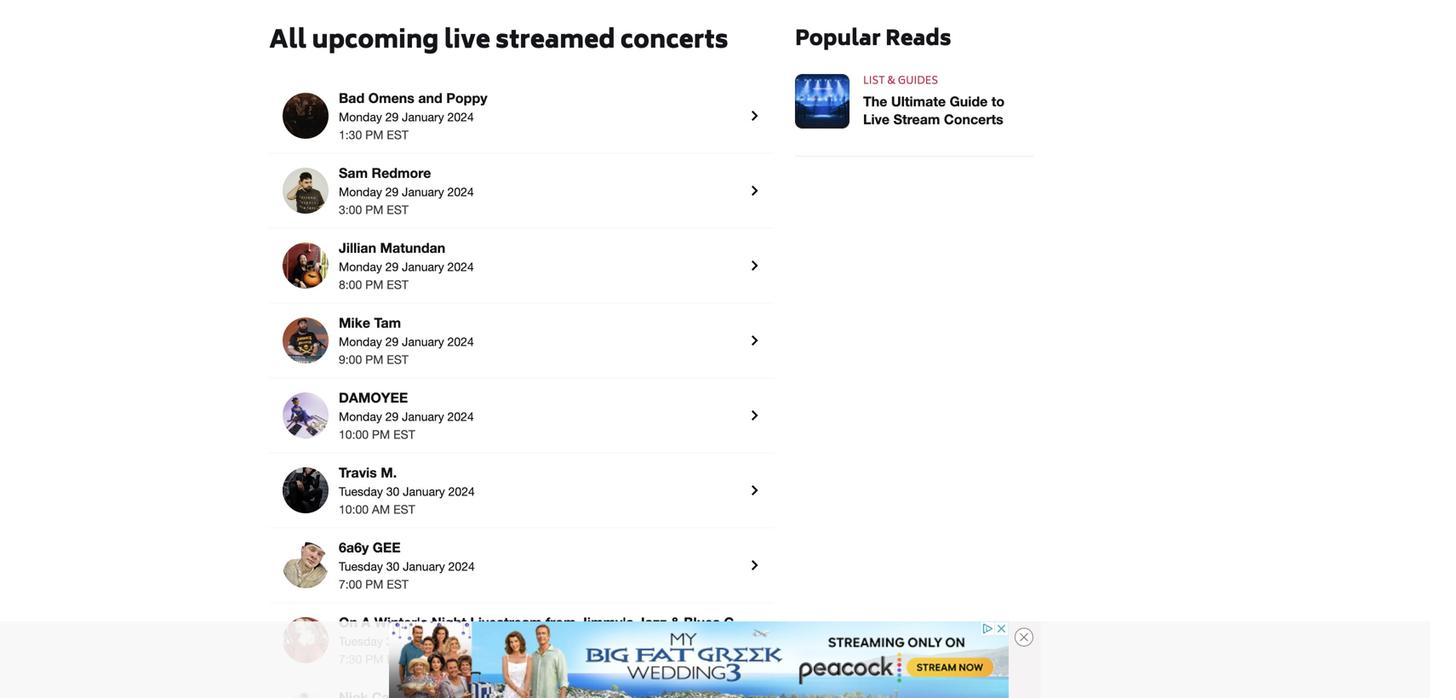 Task type: vqa. For each thing, say whether or not it's contained in the screenshot.
Folk
no



Task type: describe. For each thing, give the bounding box(es) containing it.
30 for m.
[[386, 484, 400, 498]]

2024 inside 'mike tam monday 29 january 2024 9:00 pm est'
[[447, 335, 474, 349]]

concerts
[[621, 21, 728, 63]]

pm inside bad omens and poppy monday 29 january 2024 1:30 pm est
[[365, 128, 383, 142]]

tuesday for travis
[[339, 484, 383, 498]]

jimmy's
[[580, 614, 634, 630]]

jillian
[[339, 240, 376, 256]]

loopcore live with damoyee image
[[283, 392, 329, 438]]

clapper stream image
[[283, 542, 329, 588]]

3:00
[[339, 203, 362, 217]]

damoyee
[[339, 389, 408, 406]]

29 for matundan
[[385, 260, 399, 274]]

30 for gee
[[386, 559, 400, 573]]

january inside damoyee monday 29 january 2024 10:00 pm est
[[402, 409, 444, 423]]

livestream
[[470, 614, 542, 630]]

on  a winter's night livestream from jimmy's jazz & blues club image
[[283, 617, 329, 663]]

mike tam livestream image
[[283, 317, 329, 363]]

2024 inside on  a winter's night livestream from jimmy's jazz & blues club tuesday 30 january 2024 7:30 pm est
[[448, 634, 475, 648]]

monday for jillian
[[339, 260, 382, 274]]

from
[[546, 614, 576, 630]]

club
[[724, 614, 754, 630]]

stream
[[894, 111, 940, 127]]

29 inside damoyee monday 29 january 2024 10:00 pm est
[[385, 409, 399, 423]]

gee
[[373, 539, 401, 555]]

10:00 inside damoyee monday 29 january 2024 10:00 pm est
[[339, 427, 369, 441]]

all
[[269, 21, 307, 63]]

mike tam monday 29 january 2024 9:00 pm est
[[339, 315, 474, 366]]

and
[[418, 90, 443, 106]]

january inside on  a winter's night livestream from jimmy's jazz & blues club tuesday 30 january 2024 7:30 pm est
[[403, 634, 445, 648]]

all upcoming live streamed concerts
[[269, 21, 728, 63]]

on
[[339, 614, 358, 630]]

streamed
[[496, 21, 615, 63]]

january inside 'mike tam monday 29 january 2024 9:00 pm est'
[[402, 335, 444, 349]]

list
[[863, 73, 885, 91]]

monday for sam
[[339, 185, 382, 199]]

& inside the list & guides the ultimate guide to live stream concerts
[[888, 73, 896, 91]]

est inside sam redmore monday 29 january 2024 3:00 pm est
[[387, 203, 409, 217]]

est inside 'mike tam monday 29 january 2024 9:00 pm est'
[[387, 352, 409, 366]]

pm inside sam redmore monday 29 january 2024 3:00 pm est
[[365, 203, 383, 217]]

monday inside damoyee monday 29 january 2024 10:00 pm est
[[339, 409, 382, 423]]

mike
[[339, 315, 370, 331]]

guides
[[898, 73, 938, 91]]

pm inside 6a6y gee tuesday 30 january 2024 7:00 pm est
[[365, 577, 383, 591]]

& inside on  a winter's night livestream from jimmy's jazz & blues club tuesday 30 january 2024 7:30 pm est
[[671, 614, 680, 630]]

est inside jillian matundan monday 29 january 2024 8:00 pm est
[[387, 277, 409, 292]]

2024 inside bad omens and poppy monday 29 january 2024 1:30 pm est
[[447, 110, 474, 124]]

est inside 6a6y gee tuesday 30 january 2024 7:00 pm est
[[387, 577, 409, 591]]

advertisement element
[[389, 622, 1009, 698]]

m.
[[381, 464, 397, 481]]

2024 inside 'travis m. tuesday 30 january 2024 10:00 am est'
[[448, 484, 475, 498]]

reads
[[886, 23, 951, 58]]

6a6y gee tuesday 30 january 2024 7:00 pm est
[[339, 539, 475, 591]]



Task type: locate. For each thing, give the bounding box(es) containing it.
est down omens at top
[[387, 128, 409, 142]]

29 inside bad omens and poppy monday 29 january 2024 1:30 pm est
[[385, 110, 399, 124]]

2 10:00 from the top
[[339, 502, 369, 516]]

popular reads
[[795, 23, 951, 58]]

pm inside damoyee monday 29 january 2024 10:00 pm est
[[372, 427, 390, 441]]

2 vertical spatial tuesday
[[339, 634, 383, 648]]

winter's
[[374, 614, 428, 630]]

tuesday
[[339, 484, 383, 498], [339, 559, 383, 573], [339, 634, 383, 648]]

29 down damoyee
[[385, 409, 399, 423]]

0 vertical spatial 10:00
[[339, 427, 369, 441]]

a
[[361, 614, 371, 630]]

2024
[[447, 110, 474, 124], [447, 185, 474, 199], [447, 260, 474, 274], [447, 335, 474, 349], [447, 409, 474, 423], [448, 484, 475, 498], [448, 559, 475, 573], [448, 634, 475, 648]]

damoyee monday 29 january 2024 10:00 pm est
[[339, 389, 474, 441]]

2 vertical spatial 30
[[386, 634, 400, 648]]

pm right 1:30
[[365, 128, 383, 142]]

guide
[[950, 93, 988, 110]]

2024 inside 6a6y gee tuesday 30 january 2024 7:00 pm est
[[448, 559, 475, 573]]

monday down "mike"
[[339, 335, 382, 349]]

tuesday inside on  a winter's night livestream from jimmy's jazz & blues club tuesday 30 january 2024 7:30 pm est
[[339, 634, 383, 648]]

pm right the 7:00
[[365, 577, 383, 591]]

3 30 from the top
[[386, 634, 400, 648]]

est down "redmore"
[[387, 203, 409, 217]]

29 inside 'mike tam monday 29 january 2024 9:00 pm est'
[[385, 335, 399, 349]]

monday down sam
[[339, 185, 382, 199]]

29 down "redmore"
[[385, 185, 399, 199]]

est inside bad omens and poppy monday 29 january 2024 1:30 pm est
[[387, 128, 409, 142]]

3 monday from the top
[[339, 260, 382, 274]]

29 inside jillian matundan monday 29 january 2024 8:00 pm est
[[385, 260, 399, 274]]

&
[[888, 73, 896, 91], [671, 614, 680, 630]]

monday for mike
[[339, 335, 382, 349]]

tuesday for 6a6y
[[339, 559, 383, 573]]

ultimate
[[891, 93, 946, 110]]

1 vertical spatial 30
[[386, 559, 400, 573]]

4 monday from the top
[[339, 335, 382, 349]]

est inside 'travis m. tuesday 30 january 2024 10:00 am est'
[[393, 502, 415, 516]]

29
[[385, 110, 399, 124], [385, 185, 399, 199], [385, 260, 399, 274], [385, 335, 399, 349], [385, 409, 399, 423]]

29 down matundan
[[385, 260, 399, 274]]

1 vertical spatial &
[[671, 614, 680, 630]]

3 29 from the top
[[385, 260, 399, 274]]

1 10:00 from the top
[[339, 427, 369, 441]]

& right jazz
[[671, 614, 680, 630]]

blues
[[684, 614, 720, 630]]

night
[[432, 614, 466, 630]]

redmore
[[372, 165, 431, 181]]

10:00 inside 'travis m. tuesday 30 january 2024 10:00 am est'
[[339, 502, 369, 516]]

1 tuesday from the top
[[339, 484, 383, 498]]

1 vertical spatial tuesday
[[339, 559, 383, 573]]

jillian matundan monday 29 january 2024 8:00 pm est
[[339, 240, 474, 292]]

january inside 'travis m. tuesday 30 january 2024 10:00 am est'
[[403, 484, 445, 498]]

29 inside sam redmore monday 29 january 2024 3:00 pm est
[[385, 185, 399, 199]]

est right am
[[393, 502, 415, 516]]

live
[[863, 111, 890, 127]]

omens
[[368, 90, 415, 106]]

1:30
[[339, 128, 362, 142]]

3 tuesday from the top
[[339, 634, 383, 648]]

pm right '3:00'
[[365, 203, 383, 217]]

pm inside on  a winter's night livestream from jimmy's jazz & blues club tuesday 30 january 2024 7:30 pm est
[[365, 652, 383, 666]]

monday up 1:30
[[339, 110, 382, 124]]

30 down winter's
[[386, 634, 400, 648]]

0 vertical spatial &
[[888, 73, 896, 91]]

pm inside jillian matundan monday 29 january 2024 8:00 pm est
[[365, 277, 383, 292]]

9:00
[[339, 352, 362, 366]]

jazz
[[637, 614, 667, 630]]

2024 inside jillian matundan monday 29 january 2024 8:00 pm est
[[447, 260, 474, 274]]

popular
[[795, 23, 881, 58]]

tuesday down travis
[[339, 484, 383, 498]]

30 inside 6a6y gee tuesday 30 january 2024 7:00 pm est
[[386, 559, 400, 573]]

est
[[387, 128, 409, 142], [387, 203, 409, 217], [387, 277, 409, 292], [387, 352, 409, 366], [393, 427, 415, 441], [393, 502, 415, 516], [387, 577, 409, 591], [387, 652, 409, 666]]

10:00
[[339, 427, 369, 441], [339, 502, 369, 516]]

1 vertical spatial 10:00
[[339, 502, 369, 516]]

10:00 left am
[[339, 502, 369, 516]]

6a6y
[[339, 539, 369, 555]]

pm right 7:30
[[365, 652, 383, 666]]

am
[[372, 502, 390, 516]]

tuesday inside 6a6y gee tuesday 30 january 2024 7:00 pm est
[[339, 559, 383, 573]]

0 vertical spatial 30
[[386, 484, 400, 498]]

upcoming
[[312, 21, 439, 63]]

est up tam
[[387, 277, 409, 292]]

2 30 from the top
[[386, 559, 400, 573]]

est inside on  a winter's night livestream from jimmy's jazz & blues club tuesday 30 january 2024 7:30 pm est
[[387, 652, 409, 666]]

monday down jillian
[[339, 260, 382, 274]]

1 horizontal spatial &
[[888, 73, 896, 91]]

1 29 from the top
[[385, 110, 399, 124]]

concerts
[[944, 111, 1004, 127]]

monday inside 'mike tam monday 29 january 2024 9:00 pm est'
[[339, 335, 382, 349]]

tam
[[374, 315, 401, 331]]

pm right 9:00
[[365, 352, 383, 366]]

bad
[[339, 90, 365, 106]]

29 for tam
[[385, 335, 399, 349]]

travis m. tuesday 30 january 2024 10:00 am est
[[339, 464, 475, 516]]

30 inside on  a winter's night livestream from jimmy's jazz & blues club tuesday 30 january 2024 7:30 pm est
[[386, 634, 400, 648]]

january inside sam redmore monday 29 january 2024 3:00 pm est
[[402, 185, 444, 199]]

tuesday down a
[[339, 634, 383, 648]]

sam
[[339, 165, 368, 181]]

pm
[[365, 128, 383, 142], [365, 203, 383, 217], [365, 277, 383, 292], [365, 352, 383, 366], [372, 427, 390, 441], [365, 577, 383, 591], [365, 652, 383, 666]]

30 down m.
[[386, 484, 400, 498]]

poppy
[[446, 90, 487, 106]]

january
[[402, 110, 444, 124], [402, 185, 444, 199], [402, 260, 444, 274], [402, 335, 444, 349], [402, 409, 444, 423], [403, 484, 445, 498], [403, 559, 445, 573], [403, 634, 445, 648]]

monday inside sam redmore monday 29 january 2024 3:00 pm est
[[339, 185, 382, 199]]

2 tuesday from the top
[[339, 559, 383, 573]]

matundan
[[380, 240, 446, 256]]

2 29 from the top
[[385, 185, 399, 199]]

2024 inside damoyee monday 29 january 2024 10:00 pm est
[[447, 409, 474, 423]]

live
[[444, 21, 490, 63]]

7:00
[[339, 577, 362, 591]]

the
[[863, 93, 888, 110]]

7:30
[[339, 652, 362, 666]]

1 monday from the top
[[339, 110, 382, 124]]

30 inside 'travis m. tuesday 30 january 2024 10:00 am est'
[[386, 484, 400, 498]]

0 horizontal spatial &
[[671, 614, 680, 630]]

2024 inside sam redmore monday 29 january 2024 3:00 pm est
[[447, 185, 474, 199]]

30
[[386, 484, 400, 498], [386, 559, 400, 573], [386, 634, 400, 648]]

january inside jillian matundan monday 29 january 2024 8:00 pm est
[[402, 260, 444, 274]]

10:00 up travis
[[339, 427, 369, 441]]

pm inside 'mike tam monday 29 january 2024 9:00 pm est'
[[365, 352, 383, 366]]

29 down tam
[[385, 335, 399, 349]]

on  a winter's night livestream from jimmy's jazz & blues club tuesday 30 january 2024 7:30 pm est
[[339, 614, 754, 666]]

5 29 from the top
[[385, 409, 399, 423]]

monday inside bad omens and poppy monday 29 january 2024 1:30 pm est
[[339, 110, 382, 124]]

tuesday down the 6a6y
[[339, 559, 383, 573]]

monday inside jillian matundan monday 29 january 2024 8:00 pm est
[[339, 260, 382, 274]]

4 29 from the top
[[385, 335, 399, 349]]

pm down damoyee
[[372, 427, 390, 441]]

list & guides the ultimate guide to live stream concerts
[[863, 73, 1005, 127]]

est down winter's
[[387, 652, 409, 666]]

0 vertical spatial tuesday
[[339, 484, 383, 498]]

est down tam
[[387, 352, 409, 366]]

8:00
[[339, 277, 362, 292]]

travis
[[339, 464, 377, 481]]

1 30 from the top
[[386, 484, 400, 498]]

monday down damoyee
[[339, 409, 382, 423]]

pm right 8:00
[[365, 277, 383, 292]]

january inside 6a6y gee tuesday 30 january 2024 7:00 pm est
[[403, 559, 445, 573]]

january inside bad omens and poppy monday 29 january 2024 1:30 pm est
[[402, 110, 444, 124]]

live from germany: night 2 image
[[283, 93, 329, 139]]

to
[[992, 93, 1005, 110]]

5 monday from the top
[[339, 409, 382, 423]]

2 monday from the top
[[339, 185, 382, 199]]

29 for redmore
[[385, 185, 399, 199]]

est up winter's
[[387, 577, 409, 591]]

sam redmore monday 29 january 2024 3:00 pm est
[[339, 165, 474, 217]]

est inside damoyee monday 29 january 2024 10:00 pm est
[[393, 427, 415, 441]]

30 down gee at the left bottom
[[386, 559, 400, 573]]

vibrations image
[[283, 168, 329, 214]]

29 down omens at top
[[385, 110, 399, 124]]

monday
[[339, 110, 382, 124], [339, 185, 382, 199], [339, 260, 382, 274], [339, 335, 382, 349], [339, 409, 382, 423]]

est up m.
[[393, 427, 415, 441]]

bad omens and poppy monday 29 january 2024 1:30 pm est
[[339, 90, 487, 142]]

& right list
[[888, 73, 896, 91]]

tuesday inside 'travis m. tuesday 30 january 2024 10:00 am est'
[[339, 484, 383, 498]]



